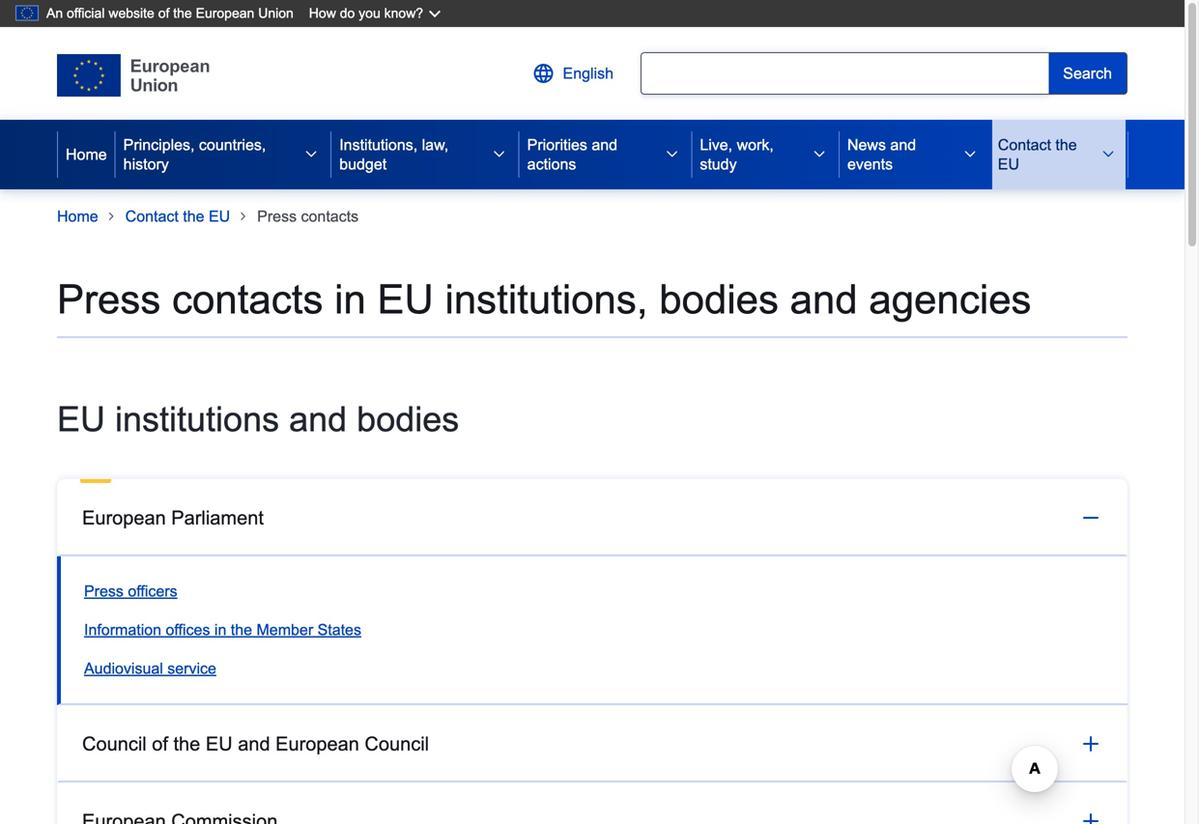 Task type: vqa. For each thing, say whether or not it's contained in the screenshot.
the "in"
yes



Task type: describe. For each thing, give the bounding box(es) containing it.
information
[[84, 622, 162, 639]]

member
[[257, 622, 313, 639]]

xs image for work,
[[812, 147, 828, 162]]

3 m image from the top
[[1080, 810, 1103, 825]]

1 horizontal spatial contact the eu link
[[991, 120, 1090, 190]]

audiovisual service
[[84, 660, 217, 678]]

0 vertical spatial home
[[66, 146, 107, 163]]

1 horizontal spatial bodies
[[660, 277, 779, 322]]

news and events link
[[840, 120, 951, 190]]

budget
[[340, 156, 387, 173]]

how
[[309, 6, 336, 21]]

institutions,
[[340, 136, 418, 154]]

how do you know?
[[309, 6, 424, 21]]

the left member
[[231, 622, 252, 639]]

priorities and actions
[[528, 136, 618, 173]]

european inside dropdown button
[[82, 507, 166, 529]]

council of the eu and european council button
[[57, 706, 1128, 783]]

history
[[123, 156, 169, 173]]

council of the eu and european council
[[82, 734, 429, 755]]

officers
[[128, 583, 178, 600]]

2xs image
[[238, 211, 250, 222]]

2xs image
[[106, 211, 118, 222]]

website
[[109, 6, 155, 21]]

agencies
[[870, 277, 1032, 322]]

contact for the bottommost contact the eu link
[[125, 208, 179, 225]]

and inside "news and events"
[[891, 136, 917, 154]]

institutions, law, budget
[[340, 136, 449, 173]]

union
[[258, 6, 294, 21]]

and inside priorities and actions
[[592, 136, 618, 154]]

work,
[[737, 136, 774, 154]]

xs image for countries,
[[304, 147, 319, 162]]

m image for european parliament
[[1080, 507, 1103, 530]]

parliament
[[171, 507, 264, 529]]

institutions
[[115, 400, 280, 439]]

priorities
[[528, 136, 588, 154]]

live,
[[700, 136, 733, 154]]

0 vertical spatial of
[[158, 6, 170, 21]]

how do you know? button
[[300, 0, 455, 27]]

of inside button
[[152, 734, 168, 755]]

offices
[[166, 622, 210, 639]]

Search search field
[[641, 52, 1128, 95]]

european parliament button
[[57, 479, 1128, 557]]

1 vertical spatial home link
[[57, 205, 98, 228]]

2 council from the left
[[365, 734, 429, 755]]

principles, countries, history link
[[116, 120, 292, 190]]

principles, countries, history
[[123, 136, 266, 173]]

press for press contacts in eu institutions, bodies and agencies
[[57, 277, 161, 322]]

1 vertical spatial contact the eu link
[[125, 205, 230, 228]]

do
[[340, 6, 355, 21]]

m image for council of the eu and european council
[[1080, 733, 1103, 756]]

the left 2xs image
[[183, 208, 204, 225]]

in for eu
[[335, 277, 366, 322]]

actions
[[528, 156, 577, 173]]

press contacts in eu institutions, bodies and agencies
[[57, 277, 1032, 322]]

news
[[848, 136, 887, 154]]

s image
[[532, 62, 555, 85]]



Task type: locate. For each thing, give the bounding box(es) containing it.
home link
[[58, 120, 115, 190], [57, 205, 98, 228]]

an official website of the european union
[[46, 6, 294, 21]]

european for an official website of the european union
[[196, 6, 255, 21]]

3 xs image from the left
[[1101, 147, 1117, 162]]

home left history
[[66, 146, 107, 163]]

2 horizontal spatial european
[[276, 734, 360, 755]]

3 xs image from the left
[[963, 147, 978, 162]]

1 horizontal spatial council
[[365, 734, 429, 755]]

home
[[66, 146, 107, 163], [57, 208, 98, 225]]

and inside button
[[238, 734, 270, 755]]

xs image left live, in the top right of the page
[[665, 147, 680, 162]]

xs image left news
[[812, 147, 828, 162]]

law,
[[422, 136, 449, 154]]

news and events
[[848, 136, 917, 173]]

eu inside button
[[206, 734, 233, 755]]

0 vertical spatial contact
[[999, 136, 1052, 154]]

1 vertical spatial of
[[152, 734, 168, 755]]

contact the eu link down history
[[125, 205, 230, 228]]

xs image
[[304, 147, 319, 162], [812, 147, 828, 162], [963, 147, 978, 162]]

contact the eu down history
[[125, 208, 230, 225]]

0 vertical spatial european
[[196, 6, 255, 21]]

the
[[173, 6, 192, 21], [1056, 136, 1078, 154], [183, 208, 204, 225], [231, 622, 252, 639], [174, 734, 200, 755]]

the inside "council of the eu and european council" button
[[174, 734, 200, 755]]

the down the search
[[1056, 136, 1078, 154]]

contact the eu link
[[991, 120, 1090, 190], [125, 205, 230, 228]]

0 horizontal spatial bodies
[[357, 400, 459, 439]]

contacts for press contacts
[[301, 208, 359, 225]]

1 horizontal spatial european
[[196, 6, 255, 21]]

m image
[[1080, 507, 1103, 530], [1080, 733, 1103, 756], [1080, 810, 1103, 825]]

press officers link
[[84, 583, 178, 600]]

countries,
[[199, 136, 266, 154]]

1 m image from the top
[[1080, 507, 1103, 530]]

0 vertical spatial contacts
[[301, 208, 359, 225]]

1 horizontal spatial xs image
[[665, 147, 680, 162]]

1 vertical spatial european
[[82, 507, 166, 529]]

live, work, study
[[700, 136, 774, 173]]

audiovisual
[[84, 660, 163, 678]]

home link left history
[[58, 120, 115, 190]]

contact the eu
[[999, 136, 1078, 173], [125, 208, 230, 225]]

principles,
[[123, 136, 195, 154]]

1 horizontal spatial contact
[[999, 136, 1052, 154]]

0 vertical spatial bodies
[[660, 277, 779, 322]]

1 vertical spatial bodies
[[357, 400, 459, 439]]

press for press officers
[[84, 583, 124, 600]]

0 horizontal spatial council
[[82, 734, 147, 755]]

press right 2xs image
[[257, 208, 297, 225]]

1 vertical spatial in
[[215, 622, 227, 639]]

eu
[[999, 156, 1020, 173], [209, 208, 230, 225], [378, 277, 434, 322], [57, 400, 105, 439], [206, 734, 233, 755]]

information offices in the member states link
[[84, 622, 362, 639]]

contacts for press contacts in eu institutions, bodies and agencies
[[172, 277, 323, 322]]

0 horizontal spatial contact the eu link
[[125, 205, 230, 228]]

1 vertical spatial home
[[57, 208, 98, 225]]

contact the eu link down the search
[[991, 120, 1090, 190]]

contacts
[[301, 208, 359, 225], [172, 277, 323, 322]]

1 xs image from the left
[[304, 147, 319, 162]]

m image inside dropdown button
[[1080, 507, 1103, 530]]

audiovisual service link
[[84, 660, 217, 678]]

0 vertical spatial home link
[[58, 120, 115, 190]]

2 horizontal spatial xs image
[[963, 147, 978, 162]]

an
[[46, 6, 63, 21]]

xs image for the
[[1101, 147, 1117, 162]]

study
[[700, 156, 737, 173]]

xs image left the budget
[[304, 147, 319, 162]]

european for council of the eu and european council
[[276, 734, 360, 755]]

english
[[563, 65, 614, 82]]

contact for right contact the eu link
[[999, 136, 1052, 154]]

european inside button
[[276, 734, 360, 755]]

0 vertical spatial in
[[335, 277, 366, 322]]

0 horizontal spatial xs image
[[304, 147, 319, 162]]

live, work, study link
[[693, 120, 801, 190]]

the down service
[[174, 734, 200, 755]]

bodies
[[660, 277, 779, 322], [357, 400, 459, 439]]

priorities and actions link
[[520, 120, 653, 190]]

contact right 2xs icon
[[125, 208, 179, 225]]

states
[[318, 622, 362, 639]]

xs image left actions
[[492, 147, 507, 162]]

contact
[[999, 136, 1052, 154], [125, 208, 179, 225]]

2 xs image from the left
[[665, 147, 680, 162]]

0 vertical spatial press
[[257, 208, 297, 225]]

of
[[158, 6, 170, 21], [152, 734, 168, 755]]

1 vertical spatial contact
[[125, 208, 179, 225]]

1 xs image from the left
[[492, 147, 507, 162]]

search button
[[1049, 52, 1128, 95]]

eu institutions and bodies
[[57, 400, 459, 439]]

1 vertical spatial contacts
[[172, 277, 323, 322]]

english button
[[517, 50, 629, 97]]

and
[[592, 136, 618, 154], [891, 136, 917, 154], [791, 277, 858, 322], [289, 400, 347, 439], [238, 734, 270, 755]]

of right website
[[158, 6, 170, 21]]

contact the eu down the search
[[999, 136, 1078, 173]]

search
[[1064, 65, 1113, 82]]

1 council from the left
[[82, 734, 147, 755]]

institutions,
[[445, 277, 648, 322]]

home link left 2xs icon
[[57, 205, 98, 228]]

0 horizontal spatial in
[[215, 622, 227, 639]]

service
[[168, 660, 217, 678]]

0 vertical spatial m image
[[1080, 507, 1103, 530]]

1 vertical spatial press
[[57, 277, 161, 322]]

press contacts
[[257, 208, 359, 225]]

events
[[848, 156, 893, 173]]

xs image for law,
[[492, 147, 507, 162]]

press up information
[[84, 583, 124, 600]]

home left 2xs icon
[[57, 208, 98, 225]]

press for press contacts
[[257, 208, 297, 225]]

2 horizontal spatial xs image
[[1101, 147, 1117, 162]]

contact down search button
[[999, 136, 1052, 154]]

0 vertical spatial contact the eu
[[999, 136, 1078, 173]]

in right offices
[[215, 622, 227, 639]]

2 m image from the top
[[1080, 733, 1103, 756]]

2 vertical spatial m image
[[1080, 810, 1103, 825]]

the right website
[[173, 6, 192, 21]]

in
[[335, 277, 366, 322], [215, 622, 227, 639]]

0 horizontal spatial xs image
[[492, 147, 507, 162]]

xs image down search button
[[1101, 147, 1117, 162]]

0 vertical spatial contact the eu link
[[991, 120, 1090, 190]]

xs image
[[492, 147, 507, 162], [665, 147, 680, 162], [1101, 147, 1117, 162]]

0 horizontal spatial contact the eu
[[125, 208, 230, 225]]

xs image for and
[[665, 147, 680, 162]]

1 vertical spatial m image
[[1080, 733, 1103, 756]]

european parliament
[[82, 507, 264, 529]]

contact the eu inside contact the eu link
[[999, 136, 1078, 173]]

1 vertical spatial contact the eu
[[125, 208, 230, 225]]

1 horizontal spatial xs image
[[812, 147, 828, 162]]

european union flag image
[[57, 54, 209, 97]]

of down 'audiovisual service' link
[[152, 734, 168, 755]]

press down 2xs icon
[[57, 277, 161, 322]]

information offices in the member states
[[84, 622, 362, 639]]

1 horizontal spatial in
[[335, 277, 366, 322]]

contact the eu for the bottommost contact the eu link
[[125, 208, 230, 225]]

None search field
[[641, 52, 1049, 95]]

in down "press contacts"
[[335, 277, 366, 322]]

m image inside "council of the eu and european council" button
[[1080, 733, 1103, 756]]

2 xs image from the left
[[812, 147, 828, 162]]

contacts down the budget
[[301, 208, 359, 225]]

you
[[359, 6, 381, 21]]

xs image for and
[[963, 147, 978, 162]]

press
[[257, 208, 297, 225], [57, 277, 161, 322], [84, 583, 124, 600]]

1 horizontal spatial contact the eu
[[999, 136, 1078, 173]]

council
[[82, 734, 147, 755], [365, 734, 429, 755]]

2 vertical spatial press
[[84, 583, 124, 600]]

press officers
[[84, 583, 178, 600]]

2 vertical spatial european
[[276, 734, 360, 755]]

0 horizontal spatial contact
[[125, 208, 179, 225]]

in for the
[[215, 622, 227, 639]]

0 horizontal spatial european
[[82, 507, 166, 529]]

know?
[[384, 6, 424, 21]]

contact the eu for right contact the eu link
[[999, 136, 1078, 173]]

european
[[196, 6, 255, 21], [82, 507, 166, 529], [276, 734, 360, 755]]

official
[[67, 6, 105, 21]]

xs image right the news and events link
[[963, 147, 978, 162]]

contacts down 2xs image
[[172, 277, 323, 322]]

institutions, law, budget link
[[332, 120, 480, 190]]



